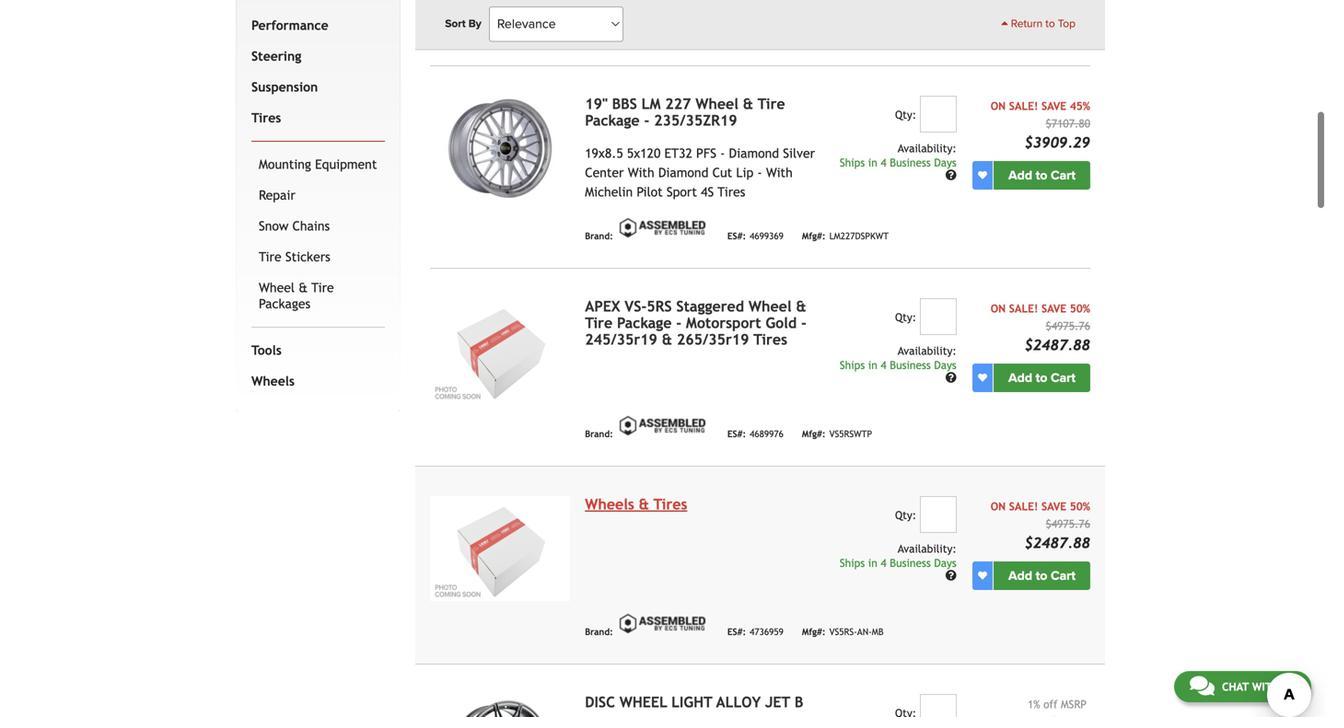 Task type: describe. For each thing, give the bounding box(es) containing it.
days for wheels & tires
[[934, 557, 957, 569]]

silver
[[783, 146, 815, 160]]

1 business from the top
[[890, 156, 931, 169]]

repair link
[[255, 180, 381, 211]]

1 days from the top
[[934, 156, 957, 169]]

19" bbs lm 227 wheel & tire package - 235/35zr19 link
[[585, 95, 785, 129]]

265/35r19
[[677, 331, 749, 348]]

4 for wheels & tires
[[881, 557, 887, 569]]

disc wheel light alloy jet b
[[585, 694, 803, 711]]

1 add from the top
[[1009, 167, 1032, 183]]

1 with from the left
[[628, 165, 654, 180]]

wheels & tires link
[[585, 496, 687, 513]]

mounting equipment link
[[255, 149, 381, 180]]

brand: for wheels & tires
[[585, 627, 613, 637]]

sort by
[[445, 17, 482, 30]]

qty: for wheels & tires
[[895, 509, 917, 522]]

vs-
[[625, 298, 647, 315]]

wheel
[[620, 694, 667, 711]]

$4975.76 for apex vs-5rs staggered wheel & tire package - motorsport gold - 245/35r19 & 265/35r19 tires
[[1046, 319, 1090, 332]]

- right lip
[[757, 165, 762, 180]]

tire inside "wheel & tire packages"
[[311, 280, 334, 295]]

stickers
[[285, 249, 330, 264]]

add for wheels & tires
[[1009, 568, 1032, 584]]

assembled by ecs - corporate logo image for es#: 4689976
[[617, 414, 709, 437]]

assembled by ecs - corporate logo image for es#: 4699369
[[617, 216, 709, 239]]

top
[[1058, 17, 1076, 30]]

assembled by ecs - corporate logo image for es#: 4736959
[[617, 612, 709, 635]]

1 cart from the top
[[1051, 167, 1076, 183]]

msrp
[[1061, 698, 1087, 711]]

steering link
[[248, 41, 381, 72]]

pilot
[[637, 184, 663, 199]]

4736959
[[750, 627, 784, 637]]

sale! for apex vs-5rs staggered wheel & tire package - motorsport gold - 245/35r19 & 265/35r19 tires
[[1009, 302, 1038, 315]]

227
[[665, 95, 691, 112]]

es#: 4736959
[[727, 627, 784, 637]]

equipment
[[315, 157, 377, 172]]

wheels & tires
[[585, 496, 687, 513]]

mounting equipment
[[259, 157, 377, 172]]

comments image
[[1190, 675, 1215, 697]]

mb
[[872, 627, 884, 637]]

disc
[[585, 694, 615, 711]]

4 for apex vs-5rs staggered wheel & tire package - motorsport gold - 245/35r19 & 265/35r19 tires
[[881, 359, 887, 371]]

tire stickers
[[259, 249, 330, 264]]

1 vertical spatial diamond
[[658, 165, 709, 180]]

mfg#: vs5rs-an-mb
[[802, 627, 884, 637]]

performance link
[[248, 10, 381, 41]]

in for wheels & tires
[[868, 557, 877, 569]]

wheel & tire packages link
[[255, 272, 381, 319]]

1 ships in 4 business days from the top
[[840, 156, 957, 169]]

by
[[469, 17, 482, 30]]

cart for apex vs-5rs staggered wheel & tire package - motorsport gold - 245/35r19 & 265/35r19 tires
[[1051, 370, 1076, 386]]

sport
[[667, 184, 697, 199]]

b
[[795, 694, 803, 711]]

wheels for wheels & tires
[[585, 496, 634, 513]]

to for add to wish list image
[[1036, 568, 1048, 584]]

business for apex vs-5rs staggered wheel & tire package - motorsport gold - 245/35r19 & 265/35r19 tires
[[890, 359, 931, 371]]

tires inside 19x8.5 5x120 et32 pfs - diamond silver center with diamond cut lip - with michelin pilot sport 4s tires
[[718, 184, 745, 199]]

michelin
[[585, 184, 633, 199]]

es#4350290 - 36108093839 - disc wheel light alloy jet b - genuine bmw - bmw image
[[430, 694, 570, 717]]

4689976
[[750, 429, 784, 439]]

mounting
[[259, 157, 311, 172]]

4699369
[[750, 231, 784, 241]]

1% off msrp
[[1028, 698, 1087, 711]]

tires link
[[248, 103, 381, 133]]

caret up image
[[1001, 18, 1008, 29]]

add to wish list image for $2487.88
[[978, 373, 987, 382]]

- right 5rs
[[676, 314, 682, 331]]

es#: for tires
[[727, 627, 746, 637]]

sort
[[445, 17, 466, 30]]

mfg#: lm227dspkwt
[[802, 231, 889, 241]]

es#: 4689976
[[727, 429, 784, 439]]

light
[[671, 694, 713, 711]]

tires subcategories element
[[251, 141, 385, 328]]

es#: for 5rs
[[727, 429, 746, 439]]

add to wish list image
[[978, 571, 987, 580]]

thumbnail image image for apex vs-5rs staggered wheel & tire package - motorsport gold - 245/35r19 & 265/35r19 tires
[[430, 298, 570, 403]]

5rs
[[647, 298, 672, 315]]

tire stickers link
[[255, 242, 381, 272]]

snow chains link
[[255, 211, 381, 242]]

to for $3909.29 add to wish list icon
[[1036, 167, 1048, 183]]

es#: 4699369
[[727, 231, 784, 241]]

$7107.80
[[1046, 117, 1090, 130]]

wheel & tire packages
[[259, 280, 334, 311]]

$3909.29
[[1025, 134, 1090, 151]]

- inside "19" bbs lm 227 wheel & tire package - 235/35zr19"
[[644, 112, 650, 129]]

1 horizontal spatial diamond
[[729, 146, 779, 160]]

snow chains
[[259, 219, 330, 233]]

save inside on sale!                         save 45% $7107.80 $3909.29
[[1042, 99, 1067, 112]]

add to cart button for wheels & tires
[[994, 562, 1090, 590]]

on sale!                         save 50% $4975.76 $2487.88 for wheels & tires
[[991, 500, 1090, 551]]

1 assembled by ecs - corporate logo image from the top
[[617, 14, 709, 37]]

add for apex vs-5rs staggered wheel & tire package - motorsport gold - 245/35r19 & 265/35r19 tires
[[1009, 370, 1032, 386]]

in for apex vs-5rs staggered wheel & tire package - motorsport gold - 245/35r19 & 265/35r19 tires
[[868, 359, 877, 371]]

19"
[[585, 95, 608, 112]]

- right gold
[[801, 314, 807, 331]]

suspension link
[[248, 72, 381, 103]]

ships in 4 business days for wheels & tires
[[840, 557, 957, 569]]

sale! inside on sale!                         save 45% $7107.80 $3909.29
[[1009, 99, 1038, 112]]

lm
[[642, 95, 661, 112]]

1%
[[1028, 698, 1040, 711]]

add to cart for wheels & tires
[[1009, 568, 1076, 584]]

wheel for 19" bbs lm 227 wheel & tire package - 235/35zr19
[[696, 95, 739, 112]]

19x8.5 5x120 et32 pfs - diamond silver center with diamond cut lip - with michelin pilot sport 4s tires
[[585, 146, 815, 199]]

tools
[[251, 343, 282, 358]]

19" bbs lm 227 wheel & tire package - 235/35zr19
[[585, 95, 785, 129]]

us
[[1283, 681, 1296, 693]]

on sale!                         save 45% $7107.80 $3909.29
[[991, 99, 1090, 151]]

pfs
[[696, 146, 716, 160]]

question circle image for wheels & tires
[[946, 570, 957, 581]]

brand: for apex vs-5rs staggered wheel & tire package - motorsport gold - 245/35r19 & 265/35r19 tires
[[585, 429, 613, 439]]

tools link
[[248, 335, 381, 366]]

alloy
[[716, 694, 761, 711]]

wheel inside "wheel & tire packages"
[[259, 280, 295, 295]]

1 availability: from the top
[[898, 142, 957, 155]]

steering
[[251, 49, 301, 63]]



Task type: locate. For each thing, give the bounding box(es) containing it.
$4975.76
[[1046, 319, 1090, 332], [1046, 517, 1090, 530]]

$2487.88 for wheels & tires
[[1025, 534, 1090, 551]]

1 vertical spatial question circle image
[[946, 372, 957, 383]]

2 question circle image from the top
[[946, 372, 957, 383]]

on sale!                         save 50% $4975.76 $2487.88
[[991, 302, 1090, 353], [991, 500, 1090, 551]]

0 vertical spatial business
[[890, 156, 931, 169]]

availability:
[[898, 142, 957, 155], [898, 344, 957, 357], [898, 542, 957, 555]]

tire up silver
[[758, 95, 785, 112]]

ships in 4 business days up lm227dspkwt
[[840, 156, 957, 169]]

1 vertical spatial $4975.76
[[1046, 517, 1090, 530]]

ships up vs5rswtp at the right of page
[[840, 359, 865, 371]]

2 4 from the top
[[881, 359, 887, 371]]

3 days from the top
[[934, 557, 957, 569]]

3 sale! from the top
[[1009, 500, 1038, 513]]

1 horizontal spatial wheel
[[696, 95, 739, 112]]

1 vertical spatial sale!
[[1009, 302, 1038, 315]]

assembled by ecs - corporate logo image up "wheels & tires"
[[617, 414, 709, 437]]

thumbnail image image
[[430, 298, 570, 403], [430, 496, 570, 601]]

1 save from the top
[[1042, 99, 1067, 112]]

1 vertical spatial brand:
[[585, 429, 613, 439]]

1 $2487.88 from the top
[[1025, 336, 1090, 353]]

assembled by ecs - corporate logo image down pilot
[[617, 216, 709, 239]]

2 business from the top
[[890, 359, 931, 371]]

3 add to cart button from the top
[[994, 562, 1090, 590]]

1 sale! from the top
[[1009, 99, 1038, 112]]

2 assembled by ecs - corporate logo image from the top
[[617, 216, 709, 239]]

wheel for apex vs-5rs staggered wheel & tire package - motorsport gold - 245/35r19 & 265/35r19 tires
[[749, 298, 792, 315]]

1 question circle image from the top
[[946, 169, 957, 180]]

5x120
[[627, 146, 661, 160]]

chains
[[292, 219, 330, 233]]

1 vertical spatial 4
[[881, 359, 887, 371]]

50% for wheels & tires
[[1070, 500, 1090, 513]]

0 vertical spatial days
[[934, 156, 957, 169]]

1 vertical spatial in
[[868, 359, 877, 371]]

2 ships in 4 business days from the top
[[840, 359, 957, 371]]

center
[[585, 165, 624, 180]]

qty: for apex vs-5rs staggered wheel & tire package - motorsport gold - 245/35r19 & 265/35r19 tires
[[895, 311, 917, 324]]

2 vertical spatial add to cart button
[[994, 562, 1090, 590]]

snow
[[259, 219, 289, 233]]

- right pfs
[[720, 146, 725, 160]]

mfg#: left lm227dspkwt
[[802, 231, 826, 241]]

es#: left 4736959
[[727, 627, 746, 637]]

return to top
[[1008, 17, 1076, 30]]

wheels link
[[248, 366, 381, 397]]

packages
[[259, 296, 311, 311]]

mfg#: for wheels & tires
[[802, 627, 826, 637]]

1 vertical spatial ships
[[840, 359, 865, 371]]

chat with us link
[[1174, 671, 1311, 703]]

$4975.76 for wheels & tires
[[1046, 517, 1090, 530]]

wheel inside apex vs-5rs staggered wheel & tire package - motorsport gold - 245/35r19 & 265/35r19 tires
[[749, 298, 792, 315]]

2 vertical spatial add
[[1009, 568, 1032, 584]]

3 ships from the top
[[840, 557, 865, 569]]

0 vertical spatial add to cart
[[1009, 167, 1076, 183]]

business
[[890, 156, 931, 169], [890, 359, 931, 371], [890, 557, 931, 569]]

ships in 4 business days up mb
[[840, 557, 957, 569]]

staggered
[[676, 298, 744, 315]]

1 vertical spatial cart
[[1051, 370, 1076, 386]]

2 add to wish list image from the top
[[978, 373, 987, 382]]

in up vs5rswtp at the right of page
[[868, 359, 877, 371]]

1 4 from the top
[[881, 156, 887, 169]]

return to top link
[[1001, 16, 1076, 32]]

on for wheels & tires
[[991, 500, 1006, 513]]

1 vertical spatial mfg#:
[[802, 429, 826, 439]]

ships right silver
[[840, 156, 865, 169]]

0 vertical spatial mfg#:
[[802, 231, 826, 241]]

tires
[[251, 110, 281, 125], [718, 184, 745, 199], [754, 331, 787, 348], [654, 496, 687, 513]]

2 vertical spatial mfg#:
[[802, 627, 826, 637]]

repair
[[259, 188, 295, 202]]

1 vertical spatial add
[[1009, 370, 1032, 386]]

0 vertical spatial package
[[585, 112, 640, 129]]

3 ships in 4 business days from the top
[[840, 557, 957, 569]]

19x8.5
[[585, 146, 623, 160]]

2 add to cart button from the top
[[994, 364, 1090, 392]]

in up mb
[[868, 557, 877, 569]]

0 vertical spatial wheel
[[696, 95, 739, 112]]

package inside apex vs-5rs staggered wheel & tire package - motorsport gold - 245/35r19 & 265/35r19 tires
[[617, 314, 672, 331]]

2 vertical spatial business
[[890, 557, 931, 569]]

wheels for wheels
[[251, 374, 295, 388]]

qty:
[[895, 108, 917, 121], [895, 311, 917, 324], [895, 509, 917, 522]]

cart for wheels & tires
[[1051, 568, 1076, 584]]

tire inside apex vs-5rs staggered wheel & tire package - motorsport gold - 245/35r19 & 265/35r19 tires
[[585, 314, 613, 331]]

disc wheel light alloy jet b link
[[585, 694, 803, 711]]

0 vertical spatial availability:
[[898, 142, 957, 155]]

2 ships from the top
[[840, 359, 865, 371]]

0 vertical spatial ships in 4 business days
[[840, 156, 957, 169]]

0 vertical spatial add to cart button
[[994, 161, 1090, 189]]

2 vertical spatial on
[[991, 500, 1006, 513]]

2 vertical spatial es#:
[[727, 627, 746, 637]]

ships in 4 business days up vs5rswtp at the right of page
[[840, 359, 957, 371]]

3 es#: from the top
[[727, 627, 746, 637]]

thumbnail image image for wheels & tires
[[430, 496, 570, 601]]

on for apex vs-5rs staggered wheel & tire package - motorsport gold - 245/35r19 & 265/35r19 tires
[[991, 302, 1006, 315]]

45%
[[1070, 99, 1090, 112]]

1 vertical spatial qty:
[[895, 311, 917, 324]]

apex vs-5rs staggered wheel & tire package - motorsport gold - 245/35r19 & 265/35r19 tires
[[585, 298, 807, 348]]

suspension
[[251, 79, 318, 94]]

brand: up "wheels & tires"
[[585, 429, 613, 439]]

2 vertical spatial days
[[934, 557, 957, 569]]

wheels
[[251, 374, 295, 388], [585, 496, 634, 513]]

1 vertical spatial ships in 4 business days
[[840, 359, 957, 371]]

1 qty: from the top
[[895, 108, 917, 121]]

return
[[1011, 17, 1043, 30]]

gold
[[766, 314, 797, 331]]

2 thumbnail image image from the top
[[430, 496, 570, 601]]

wheel up packages
[[259, 280, 295, 295]]

2 vertical spatial sale!
[[1009, 500, 1038, 513]]

add to cart button for apex vs-5rs staggered wheel & tire package - motorsport gold - 245/35r19 & 265/35r19 tires
[[994, 364, 1090, 392]]

es#: left 4689976
[[727, 429, 746, 439]]

2 cart from the top
[[1051, 370, 1076, 386]]

0 horizontal spatial with
[[628, 165, 654, 180]]

2 add from the top
[[1009, 370, 1032, 386]]

2 $4975.76 from the top
[[1046, 517, 1090, 530]]

1 vertical spatial package
[[617, 314, 672, 331]]

es#: left 4699369
[[727, 231, 746, 241]]

tire down snow
[[259, 249, 281, 264]]

0 vertical spatial qty:
[[895, 108, 917, 121]]

with
[[1252, 681, 1279, 693]]

on sale!                         save 50% $4975.76 $2487.88 for apex vs-5rs staggered wheel & tire package - motorsport gold - 245/35r19 & 265/35r19 tires
[[991, 302, 1090, 353]]

1 add to cart button from the top
[[994, 161, 1090, 189]]

wheel right staggered at the top right of the page
[[749, 298, 792, 315]]

0 vertical spatial $4975.76
[[1046, 319, 1090, 332]]

jet
[[765, 694, 790, 711]]

2 vertical spatial cart
[[1051, 568, 1076, 584]]

availability: for apex vs-5rs staggered wheel & tire package - motorsport gold - 245/35r19 & 265/35r19 tires
[[898, 344, 957, 357]]

& inside "wheel & tire packages"
[[299, 280, 308, 295]]

business for wheels & tires
[[890, 557, 931, 569]]

1 vertical spatial save
[[1042, 302, 1067, 315]]

2 vertical spatial availability:
[[898, 542, 957, 555]]

None number field
[[920, 96, 957, 132], [920, 298, 957, 335], [920, 496, 957, 533], [920, 694, 957, 717], [920, 96, 957, 132], [920, 298, 957, 335], [920, 496, 957, 533], [920, 694, 957, 717]]

package for bbs
[[585, 112, 640, 129]]

2 vertical spatial ships in 4 business days
[[840, 557, 957, 569]]

2 vertical spatial in
[[868, 557, 877, 569]]

ships for apex vs-5rs staggered wheel & tire package - motorsport gold - 245/35r19 & 265/35r19 tires
[[840, 359, 865, 371]]

mfg#: vs5rswtp
[[802, 429, 872, 439]]

tire inside "19" bbs lm 227 wheel & tire package - 235/35zr19"
[[758, 95, 785, 112]]

235/35zr19
[[654, 112, 737, 129]]

1 horizontal spatial with
[[766, 165, 793, 180]]

save for apex vs-5rs staggered wheel & tire package - motorsport gold - 245/35r19 & 265/35r19 tires
[[1042, 302, 1067, 315]]

1 vertical spatial availability:
[[898, 344, 957, 357]]

2 horizontal spatial wheel
[[749, 298, 792, 315]]

0 vertical spatial add to wish list image
[[978, 171, 987, 180]]

1 vertical spatial business
[[890, 359, 931, 371]]

add to wish list image for $3909.29
[[978, 171, 987, 180]]

apex vs-5rs staggered wheel & tire package - motorsport gold - 245/35r19 & 265/35r19 tires link
[[585, 298, 807, 348]]

package
[[585, 112, 640, 129], [617, 314, 672, 331]]

3 4 from the top
[[881, 557, 887, 569]]

$2487.88 for apex vs-5rs staggered wheel & tire package - motorsport gold - 245/35r19 & 265/35r19 tires
[[1025, 336, 1090, 353]]

1 vertical spatial 50%
[[1070, 500, 1090, 513]]

1 vertical spatial es#:
[[727, 429, 746, 439]]

2 on sale!                         save 50% $4975.76 $2487.88 from the top
[[991, 500, 1090, 551]]

2 vertical spatial question circle image
[[946, 570, 957, 581]]

apex
[[585, 298, 620, 315]]

2 save from the top
[[1042, 302, 1067, 315]]

days
[[934, 156, 957, 169], [934, 359, 957, 371], [934, 557, 957, 569]]

2 50% from the top
[[1070, 500, 1090, 513]]

& inside "19" bbs lm 227 wheel & tire package - 235/35zr19"
[[743, 95, 753, 112]]

0 vertical spatial in
[[868, 156, 877, 169]]

- right bbs in the top of the page
[[644, 112, 650, 129]]

1 mfg#: from the top
[[802, 231, 826, 241]]

wheel inside "19" bbs lm 227 wheel & tire package - 235/35zr19"
[[696, 95, 739, 112]]

3 on from the top
[[991, 500, 1006, 513]]

0 vertical spatial 50%
[[1070, 302, 1090, 315]]

3 availability: from the top
[[898, 542, 957, 555]]

0 vertical spatial save
[[1042, 99, 1067, 112]]

1 horizontal spatial wheels
[[585, 496, 634, 513]]

tire down tire stickers "link"
[[311, 280, 334, 295]]

lip
[[736, 165, 754, 180]]

0 vertical spatial on
[[991, 99, 1006, 112]]

assembled by ecs - corporate logo image
[[617, 14, 709, 37], [617, 216, 709, 239], [617, 414, 709, 437], [617, 612, 709, 635]]

3 business from the top
[[890, 557, 931, 569]]

3 qty: from the top
[[895, 509, 917, 522]]

ships in 4 business days
[[840, 156, 957, 169], [840, 359, 957, 371], [840, 557, 957, 569]]

2 days from the top
[[934, 359, 957, 371]]

vs5rswtp
[[829, 429, 872, 439]]

performance
[[251, 18, 328, 33]]

vs5rs-
[[829, 627, 857, 637]]

question circle image for apex vs-5rs staggered wheel & tire package - motorsport gold - 245/35r19 & 265/35r19 tires
[[946, 372, 957, 383]]

with down silver
[[766, 165, 793, 180]]

to
[[1046, 17, 1055, 30], [1036, 167, 1048, 183], [1036, 370, 1048, 386], [1036, 568, 1048, 584]]

0 vertical spatial brand:
[[585, 231, 613, 241]]

mfg#: for apex vs-5rs staggered wheel & tire package - motorsport gold - 245/35r19 & 265/35r19 tires
[[802, 429, 826, 439]]

save
[[1042, 99, 1067, 112], [1042, 302, 1067, 315], [1042, 500, 1067, 513]]

0 vertical spatial ships
[[840, 156, 865, 169]]

ships for wheels & tires
[[840, 557, 865, 569]]

4
[[881, 156, 887, 169], [881, 359, 887, 371], [881, 557, 887, 569]]

2 brand: from the top
[[585, 429, 613, 439]]

an-
[[857, 627, 872, 637]]

assembled by ecs - corporate logo image up wheel
[[617, 612, 709, 635]]

et32
[[665, 146, 692, 160]]

0 vertical spatial es#:
[[727, 231, 746, 241]]

on inside on sale!                         save 45% $7107.80 $3909.29
[[991, 99, 1006, 112]]

add to wish list image
[[978, 171, 987, 180], [978, 373, 987, 382]]

0 horizontal spatial diamond
[[658, 165, 709, 180]]

1 in from the top
[[868, 156, 877, 169]]

ships
[[840, 156, 865, 169], [840, 359, 865, 371], [840, 557, 865, 569]]

es#:
[[727, 231, 746, 241], [727, 429, 746, 439], [727, 627, 746, 637]]

2 on from the top
[[991, 302, 1006, 315]]

4s
[[701, 184, 714, 199]]

3 add from the top
[[1009, 568, 1032, 584]]

brand: up disc
[[585, 627, 613, 637]]

lm227dspkwt
[[829, 231, 889, 241]]

off
[[1044, 698, 1058, 711]]

diamond
[[729, 146, 779, 160], [658, 165, 709, 180]]

add to cart button
[[994, 161, 1090, 189], [994, 364, 1090, 392], [994, 562, 1090, 590]]

mfg#:
[[802, 231, 826, 241], [802, 429, 826, 439], [802, 627, 826, 637]]

2 in from the top
[[868, 359, 877, 371]]

ships up vs5rs-
[[840, 557, 865, 569]]

tires inside apex vs-5rs staggered wheel & tire package - motorsport gold - 245/35r19 & 265/35r19 tires
[[754, 331, 787, 348]]

package for vs-
[[617, 314, 672, 331]]

0 vertical spatial add
[[1009, 167, 1032, 183]]

1 vertical spatial wheel
[[259, 280, 295, 295]]

with
[[628, 165, 654, 180], [766, 165, 793, 180]]

0 vertical spatial question circle image
[[946, 169, 957, 180]]

sale! for wheels & tires
[[1009, 500, 1038, 513]]

2 es#: from the top
[[727, 429, 746, 439]]

1 ships from the top
[[840, 156, 865, 169]]

3 brand: from the top
[[585, 627, 613, 637]]

2 vertical spatial ships
[[840, 557, 865, 569]]

1 add to cart from the top
[[1009, 167, 1076, 183]]

2 vertical spatial 4
[[881, 557, 887, 569]]

0 vertical spatial sale!
[[1009, 99, 1038, 112]]

wheel
[[696, 95, 739, 112], [259, 280, 295, 295], [749, 298, 792, 315]]

2 availability: from the top
[[898, 344, 957, 357]]

4 assembled by ecs - corporate logo image from the top
[[617, 612, 709, 635]]

0 vertical spatial 4
[[881, 156, 887, 169]]

1 vertical spatial thumbnail image image
[[430, 496, 570, 601]]

3 add to cart from the top
[[1009, 568, 1076, 584]]

diamond up lip
[[729, 146, 779, 160]]

2 vertical spatial brand:
[[585, 627, 613, 637]]

1 vertical spatial add to wish list image
[[978, 373, 987, 382]]

3 save from the top
[[1042, 500, 1067, 513]]

question circle image
[[946, 169, 957, 180], [946, 372, 957, 383], [946, 570, 957, 581]]

brand: down michelin
[[585, 231, 613, 241]]

3 in from the top
[[868, 557, 877, 569]]

cart
[[1051, 167, 1076, 183], [1051, 370, 1076, 386], [1051, 568, 1076, 584]]

tire left vs-
[[585, 314, 613, 331]]

with down 5x120
[[628, 165, 654, 180]]

$2487.88
[[1025, 336, 1090, 353], [1025, 534, 1090, 551]]

2 mfg#: from the top
[[802, 429, 826, 439]]

1 vertical spatial add to cart
[[1009, 370, 1076, 386]]

ships in 4 business days for apex vs-5rs staggered wheel & tire package - motorsport gold - 245/35r19 & 265/35r19 tires
[[840, 359, 957, 371]]

3 cart from the top
[[1051, 568, 1076, 584]]

0 vertical spatial diamond
[[729, 146, 779, 160]]

1 vertical spatial wheels
[[585, 496, 634, 513]]

1 vertical spatial on
[[991, 302, 1006, 315]]

motorsport
[[686, 314, 761, 331]]

1 vertical spatial $2487.88
[[1025, 534, 1090, 551]]

2 qty: from the top
[[895, 311, 917, 324]]

es#4699369 - lm227dspkwt - 19" bbs lm 227 wheel & tire package - 235/35zr19 - 19x8.5 5x120 et32 pfs - diamond silver center with diamond cut lip - with michelin pilot sport 4s tires - assembled by ecs - bmw image
[[430, 96, 570, 201]]

1 on sale!                         save 50% $4975.76 $2487.88 from the top
[[991, 302, 1090, 353]]

1 50% from the top
[[1070, 302, 1090, 315]]

2 vertical spatial add to cart
[[1009, 568, 1076, 584]]

-
[[644, 112, 650, 129], [720, 146, 725, 160], [757, 165, 762, 180], [676, 314, 682, 331], [801, 314, 807, 331]]

1 vertical spatial add to cart button
[[994, 364, 1090, 392]]

mfg#: left vs5rs-
[[802, 627, 826, 637]]

in right silver
[[868, 156, 877, 169]]

2 add to cart from the top
[[1009, 370, 1076, 386]]

2 vertical spatial save
[[1042, 500, 1067, 513]]

3 mfg#: from the top
[[802, 627, 826, 637]]

package inside "19" bbs lm 227 wheel & tire package - 235/35zr19"
[[585, 112, 640, 129]]

bbs
[[612, 95, 637, 112]]

assembled by ecs - corporate logo image up lm
[[617, 14, 709, 37]]

2 $2487.88 from the top
[[1025, 534, 1090, 551]]

save for wheels & tires
[[1042, 500, 1067, 513]]

1 $4975.76 from the top
[[1046, 319, 1090, 332]]

in
[[868, 156, 877, 169], [868, 359, 877, 371], [868, 557, 877, 569]]

0 horizontal spatial wheel
[[259, 280, 295, 295]]

2 vertical spatial wheel
[[749, 298, 792, 315]]

3 question circle image from the top
[[946, 570, 957, 581]]

3 assembled by ecs - corporate logo image from the top
[[617, 414, 709, 437]]

cut
[[712, 165, 732, 180]]

diamond up sport
[[658, 165, 709, 180]]

1 vertical spatial on sale!                         save 50% $4975.76 $2487.88
[[991, 500, 1090, 551]]

1 thumbnail image image from the top
[[430, 298, 570, 403]]

wheel right 227
[[696, 95, 739, 112]]

add to cart for apex vs-5rs staggered wheel & tire package - motorsport gold - 245/35r19 & 265/35r19 tires
[[1009, 370, 1076, 386]]

0 vertical spatial $2487.88
[[1025, 336, 1090, 353]]

245/35r19
[[585, 331, 657, 348]]

days for apex vs-5rs staggered wheel & tire package - motorsport gold - 245/35r19 & 265/35r19 tires
[[934, 359, 957, 371]]

sale!
[[1009, 99, 1038, 112], [1009, 302, 1038, 315], [1009, 500, 1038, 513]]

1 es#: from the top
[[727, 231, 746, 241]]

2 vertical spatial qty:
[[895, 509, 917, 522]]

1 vertical spatial days
[[934, 359, 957, 371]]

0 vertical spatial wheels
[[251, 374, 295, 388]]

availability: for wheels & tires
[[898, 542, 957, 555]]

0 vertical spatial on sale!                         save 50% $4975.76 $2487.88
[[991, 302, 1090, 353]]

mfg#: left vs5rswtp at the right of page
[[802, 429, 826, 439]]

0 vertical spatial cart
[[1051, 167, 1076, 183]]

add to cart
[[1009, 167, 1076, 183], [1009, 370, 1076, 386], [1009, 568, 1076, 584]]

to for $2487.88's add to wish list icon
[[1036, 370, 1048, 386]]

2 sale! from the top
[[1009, 302, 1038, 315]]

50% for apex vs-5rs staggered wheel & tire package - motorsport gold - 245/35r19 & 265/35r19 tires
[[1070, 302, 1090, 315]]

0 vertical spatial thumbnail image image
[[430, 298, 570, 403]]

2 with from the left
[[766, 165, 793, 180]]

1 brand: from the top
[[585, 231, 613, 241]]

tire inside "link"
[[259, 249, 281, 264]]

chat with us
[[1222, 681, 1296, 693]]

chat
[[1222, 681, 1249, 693]]

0 horizontal spatial wheels
[[251, 374, 295, 388]]

1 on from the top
[[991, 99, 1006, 112]]

1 add to wish list image from the top
[[978, 171, 987, 180]]



Task type: vqa. For each thing, say whether or not it's contained in the screenshot.
$2487.88 to the bottom
yes



